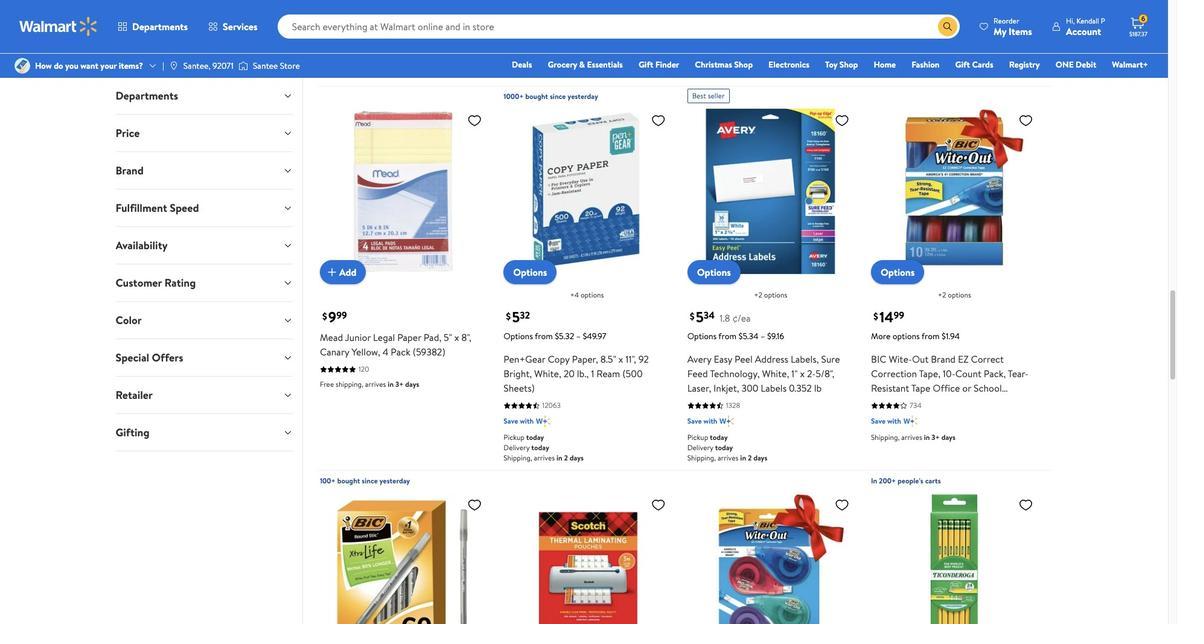 Task type: locate. For each thing, give the bounding box(es) containing it.
0 horizontal spatial +2 options
[[754, 290, 788, 300]]

pen+gear
[[504, 353, 546, 366]]

color tab
[[106, 302, 303, 339]]

$ 14 99
[[874, 307, 905, 328]]

shipping, down free pickup today
[[336, 68, 364, 79]]

1 horizontal spatial  image
[[169, 61, 179, 71]]

1 horizontal spatial 99
[[894, 309, 905, 322]]

paper,
[[572, 353, 598, 366]]

99 up more options from $1.94
[[894, 309, 905, 322]]

1 vertical spatial x
[[619, 353, 624, 366]]

1 horizontal spatial gift
[[956, 59, 971, 71]]

+2 up $ 5 34 1.8 ¢/ea options from $5.34 – $9.16
[[754, 290, 763, 300]]

0 vertical spatial brand
[[116, 163, 144, 178]]

bic
[[872, 353, 887, 366]]

white, up 'labels'
[[762, 367, 789, 381]]

+2 options up $9.16 in the bottom of the page
[[754, 290, 788, 300]]

brand up 10-
[[931, 353, 956, 366]]

walmart plus image down 148
[[536, 31, 551, 43]]

shipping, arrives in 2 days for 31
[[688, 62, 768, 72]]

pickup for 1.8 ¢/ea
[[688, 433, 709, 443]]

1 vertical spatial shipping, arrives in 2 days
[[688, 62, 768, 72]]

–
[[576, 331, 581, 343], [761, 331, 766, 343]]

32
[[520, 309, 530, 322]]

0 horizontal spatial shop
[[735, 59, 753, 71]]

options up the 34
[[697, 266, 731, 279]]

shop right christmas
[[735, 59, 753, 71]]

0 vertical spatial bought
[[526, 91, 548, 101]]

100+ bought since yesterday
[[320, 476, 410, 486]]

0 horizontal spatial brand
[[116, 163, 144, 178]]

departments button up |
[[107, 12, 198, 41]]

2 pickup today delivery today shipping, arrives in 2 days from the left
[[688, 433, 768, 463]]

4
[[383, 346, 389, 359]]

1 vertical spatial free shipping, arrives in 2 days
[[320, 68, 415, 79]]

add to favorites list, pen+gear copy paper, 8.5" x 11", 92 bright, white, 20 lb., 1 ream (500 sheets) image
[[651, 113, 666, 128]]

one debit
[[1056, 59, 1097, 71]]

0 horizontal spatial delivery
[[504, 443, 530, 453]]

12063
[[542, 401, 561, 411]]

0 vertical spatial since
[[550, 91, 566, 101]]

 image left the how
[[14, 58, 30, 74]]

since
[[550, 91, 566, 101], [362, 476, 378, 486]]

pack,
[[984, 367, 1006, 381]]

99
[[336, 309, 347, 322], [894, 309, 905, 322]]

walmart plus image for 1545
[[353, 31, 367, 43]]

 image for santee, 92071
[[169, 61, 179, 71]]

customer rating
[[116, 275, 196, 290]]

yesterday
[[568, 91, 598, 101], [380, 476, 410, 486]]

1 horizontal spatial 3+
[[932, 433, 940, 443]]

departments button down santee, 92071
[[106, 77, 303, 114]]

$ inside $ 5 32
[[506, 310, 511, 323]]

1 horizontal spatial –
[[761, 331, 766, 343]]

walmart plus image down 12063
[[536, 416, 551, 428]]

1 horizontal spatial shop
[[840, 59, 858, 71]]

1 pickup from the left
[[504, 433, 525, 443]]

special offers
[[116, 350, 183, 365]]

$ 5 34 1.8 ¢/ea options from $5.34 – $9.16
[[688, 307, 785, 343]]

1 horizontal spatial +2 options
[[938, 290, 972, 300]]

you
[[65, 60, 78, 72]]

92071
[[213, 60, 234, 72]]

walmart plus image for 1.8 ¢/ea
[[720, 416, 734, 428]]

home
[[874, 59, 896, 71]]

$
[[322, 310, 327, 323], [506, 310, 511, 323], [690, 310, 695, 323], [874, 310, 879, 323]]

2 horizontal spatial options link
[[872, 261, 925, 285]]

1 horizontal spatial shipping, arrives in 2 days
[[688, 62, 768, 72]]

options link up the 34
[[688, 261, 741, 285]]

options
[[514, 266, 547, 279], [697, 266, 731, 279], [881, 266, 915, 279], [504, 331, 533, 343], [688, 331, 717, 343]]

0 horizontal spatial walmart plus image
[[353, 31, 367, 43]]

0 horizontal spatial pickup
[[504, 433, 525, 443]]

walmart image
[[19, 17, 98, 36]]

$ inside $ 5 34 1.8 ¢/ea options from $5.34 – $9.16
[[690, 310, 695, 323]]

how do you want your items?
[[35, 60, 143, 72]]

bic round stic xtra life ballpoint pens, medium point (1.0mm), 60 count, black pens image
[[320, 493, 487, 624]]

1 horizontal spatial white,
[[762, 367, 789, 381]]

reorder my items
[[994, 15, 1033, 38]]

1 horizontal spatial since
[[550, 91, 566, 101]]

4 $ from the left
[[874, 310, 879, 323]]

 image
[[239, 60, 248, 72]]

from
[[535, 331, 553, 343], [719, 331, 737, 343], [922, 331, 940, 343]]

0 horizontal spatial options link
[[504, 261, 557, 285]]

special offers tab
[[106, 339, 303, 376]]

pack
[[391, 346, 411, 359]]

$ left 32
[[506, 310, 511, 323]]

x right 5"
[[455, 331, 459, 345]]

+2 options up $1.94
[[938, 290, 972, 300]]

bought for 1000+
[[526, 91, 548, 101]]

gift finder
[[639, 59, 680, 71]]

1 vertical spatial yesterday
[[380, 476, 410, 486]]

2 – from the left
[[761, 331, 766, 343]]

departments down items? at the left of the page
[[116, 88, 178, 103]]

reorder
[[994, 15, 1020, 26]]

color
[[116, 313, 142, 328]]

from left $1.94
[[922, 331, 940, 343]]

paper
[[397, 331, 422, 345]]

departments tab
[[106, 77, 303, 114]]

since for 1000+
[[550, 91, 566, 101]]

2 gift from the left
[[956, 59, 971, 71]]

1 horizontal spatial from
[[719, 331, 737, 343]]

arrives up grocery
[[534, 48, 555, 58]]

2 white, from the left
[[762, 367, 789, 381]]

brand tab
[[106, 152, 303, 189]]

arrives down 120
[[365, 380, 386, 390]]

0 horizontal spatial 5
[[512, 307, 520, 328]]

essentials
[[587, 59, 623, 71]]

save up deals link
[[504, 31, 518, 42]]

$9.16
[[768, 331, 785, 343]]

save for 148 walmart plus icon
[[504, 31, 518, 42]]

gifting button
[[106, 414, 303, 451]]

sure
[[822, 353, 840, 366]]

save down supplies
[[872, 416, 886, 427]]

services button
[[198, 12, 268, 41]]

fashion link
[[907, 58, 945, 71]]

1 99 from the left
[[336, 309, 347, 322]]

walmart plus image
[[720, 45, 734, 57], [536, 416, 551, 428], [720, 416, 734, 428]]

5 up pen+gear
[[512, 307, 520, 328]]

mead
[[320, 331, 343, 345]]

2 from from the left
[[719, 331, 737, 343]]

0 horizontal spatial white,
[[534, 367, 562, 381]]

2 pickup from the left
[[688, 433, 709, 443]]

save up free pickup today
[[320, 31, 335, 42]]

customer rating tab
[[106, 265, 303, 301]]

2 options link from the left
[[688, 261, 741, 285]]

1 horizontal spatial brand
[[931, 353, 956, 366]]

free left pickup
[[320, 48, 334, 58]]

1 vertical spatial departments button
[[106, 77, 303, 114]]

0 horizontal spatial from
[[535, 331, 553, 343]]

since for 100+
[[362, 476, 378, 486]]

1 horizontal spatial yesterday
[[568, 91, 598, 101]]

white, down copy
[[534, 367, 562, 381]]

feed
[[688, 367, 708, 381]]

options for bic wite-out brand ez correct correction tape, 10-count pack, tear-resistant tape office or school supplies image
[[881, 266, 915, 279]]

pickup down laser,
[[688, 433, 709, 443]]

0 horizontal spatial –
[[576, 331, 581, 343]]

2 99 from the left
[[894, 309, 905, 322]]

gift left finder in the right of the page
[[639, 59, 654, 71]]

$ left 9
[[322, 310, 327, 323]]

save down sheets)
[[504, 416, 518, 427]]

arrives down '1328'
[[718, 453, 739, 463]]

options for avery easy peel address labels, sure feed technology, white, 1" x 2-5/8", laser, inkjet, 300 labels  0.352 lb image
[[697, 266, 731, 279]]

3+ up carts
[[932, 433, 940, 443]]

delivery down laser,
[[688, 443, 714, 453]]

120
[[359, 364, 369, 375]]

1 horizontal spatial +2
[[938, 290, 947, 300]]

1 gift from the left
[[639, 59, 654, 71]]

options up 32
[[514, 266, 547, 279]]

white,
[[534, 367, 562, 381], [762, 367, 789, 381]]

brand down the price
[[116, 163, 144, 178]]

Walmart Site-Wide search field
[[278, 14, 960, 39]]

0 vertical spatial yesterday
[[568, 91, 598, 101]]

walmart plus image up shipping, arrives in 3+ days
[[904, 416, 918, 428]]

1 vertical spatial shipping,
[[336, 68, 364, 79]]

0 horizontal spatial 3+
[[396, 380, 404, 390]]

0 vertical spatial shipping, arrives in 2 days
[[504, 48, 584, 58]]

save down laser,
[[688, 416, 702, 427]]

save for walmart plus icon to the right
[[872, 416, 886, 427]]

2 +2 from the left
[[938, 290, 947, 300]]

2 horizontal spatial from
[[922, 331, 940, 343]]

100+
[[320, 476, 336, 486]]

shipping, down 24
[[887, 45, 915, 56]]

store
[[280, 60, 300, 72]]

shipping, down 120
[[336, 380, 364, 390]]

0 horizontal spatial shipping, arrives in 2 days
[[504, 48, 584, 58]]

1 vertical spatial departments
[[116, 88, 178, 103]]

1 horizontal spatial walmart plus image
[[536, 31, 551, 43]]

shop right toy
[[840, 59, 858, 71]]

pickup
[[504, 433, 525, 443], [688, 433, 709, 443]]

availability
[[116, 238, 168, 253]]

x right the 1"
[[801, 367, 805, 381]]

bought right 1000+
[[526, 91, 548, 101]]

1 vertical spatial since
[[362, 476, 378, 486]]

gifting
[[116, 425, 150, 440]]

1 horizontal spatial bought
[[526, 91, 548, 101]]

electronics
[[769, 59, 810, 71]]

1 pickup today delivery today shipping, arrives in 2 days from the left
[[504, 433, 584, 463]]

3 $ from the left
[[690, 310, 695, 323]]

1 white, from the left
[[534, 367, 562, 381]]

price
[[116, 126, 140, 141]]

5 left '1.8'
[[696, 307, 704, 328]]

white, inside pen+gear copy paper, 8.5" x 11", 92 bright, white, 20 lb., 1 ream (500 sheets)
[[534, 367, 562, 381]]

since right 100+
[[362, 476, 378, 486]]

+2 up $1.94
[[938, 290, 947, 300]]

white, for 1.8 ¢/ea
[[762, 367, 789, 381]]

arrives down free pickup today
[[365, 68, 386, 79]]

1328
[[726, 401, 741, 411]]

shop inside 'link'
[[735, 59, 753, 71]]

technology,
[[710, 367, 760, 381]]

99 inside $ 9 99
[[336, 309, 347, 322]]

5 inside $ 5 34 1.8 ¢/ea options from $5.34 – $9.16
[[696, 307, 704, 328]]

do
[[54, 60, 63, 72]]

$ inside $ 9 99
[[322, 310, 327, 323]]

 image for how do you want your items?
[[14, 58, 30, 74]]

free down free pickup today
[[320, 68, 334, 79]]

x inside mead junior legal paper pad, 5" x 8", canary yellow, 4 pack (59382)
[[455, 331, 459, 345]]

walmart+ link
[[1107, 58, 1154, 71]]

shipping, arrives in 2 days up seller
[[688, 62, 768, 72]]

5
[[512, 307, 520, 328], [696, 307, 704, 328]]

1 horizontal spatial pickup today delivery today shipping, arrives in 2 days
[[688, 433, 768, 463]]

arrives down 734
[[902, 433, 923, 443]]

free shipping, arrives in 3+ days
[[320, 380, 419, 390]]

santee
[[253, 60, 278, 72]]

delivery
[[504, 443, 530, 453], [688, 443, 714, 453]]

3+ down pack
[[396, 380, 404, 390]]

gift finder link
[[633, 58, 685, 71]]

0 horizontal spatial since
[[362, 476, 378, 486]]

add to favorites list, bic wite-out brand ez correct correction tape, 10-count pack, tear-resistant tape office or school supplies image
[[1019, 113, 1034, 128]]

walmart plus image
[[353, 31, 367, 43], [536, 31, 551, 43], [904, 416, 918, 428]]

0 horizontal spatial free shipping, arrives in 2 days
[[320, 68, 415, 79]]

2 delivery from the left
[[688, 443, 714, 453]]

free shipping, arrives in 2 days up fashion on the right of page
[[872, 45, 967, 56]]

departments up |
[[132, 20, 188, 33]]

save with down supplies
[[872, 416, 902, 427]]

0 horizontal spatial  image
[[14, 58, 30, 74]]

pickup down sheets)
[[504, 433, 525, 443]]

1 delivery from the left
[[504, 443, 530, 453]]

1 horizontal spatial free shipping, arrives in 2 days
[[872, 45, 967, 56]]

pickup
[[336, 48, 356, 58]]

0 vertical spatial free shipping, arrives in 2 days
[[872, 45, 967, 56]]

bic wite-out brand ez correct correction tape, 4-count, tear-resistant tape office or school supplies image
[[688, 493, 855, 624]]

carts
[[926, 476, 941, 486]]

shipping, arrives in 2 days for 148
[[504, 48, 584, 58]]

shipping, arrives in 2 days up grocery
[[504, 48, 584, 58]]

2 vertical spatial x
[[801, 367, 805, 381]]

x left 11", in the right bottom of the page
[[619, 353, 624, 366]]

toy shop link
[[820, 58, 864, 71]]

gift left cards
[[956, 59, 971, 71]]

$ left "14"
[[874, 310, 879, 323]]

walmart plus image down 1545
[[353, 31, 367, 43]]

0 vertical spatial x
[[455, 331, 459, 345]]

 image
[[14, 58, 30, 74], [169, 61, 179, 71]]

options from $5.32 – $49.97
[[504, 331, 607, 343]]

1 shop from the left
[[735, 59, 753, 71]]

0 horizontal spatial x
[[455, 331, 459, 345]]

Search search field
[[278, 14, 960, 39]]

pickup today delivery today shipping, arrives in 2 days down 12063
[[504, 433, 584, 463]]

1 vertical spatial 3+
[[932, 433, 940, 443]]

from left $5.32
[[535, 331, 553, 343]]

$ left the 34
[[690, 310, 695, 323]]

– left $9.16 in the bottom of the page
[[761, 331, 766, 343]]

pen+gear copy paper, 8.5" x 11", 92 bright, white, 20 lb., 1 ream (500 sheets) image
[[504, 108, 671, 275]]

options down $ 5 32 on the left
[[504, 331, 533, 343]]

shop for toy shop
[[840, 59, 858, 71]]

2 horizontal spatial x
[[801, 367, 805, 381]]

save with up deals link
[[504, 31, 534, 42]]

out
[[912, 353, 929, 366]]

$ for 9
[[322, 310, 327, 323]]

pickup today delivery today shipping, arrives in 2 days down '1328'
[[688, 433, 768, 463]]

add to favorites list, scotch thermal laminating pouches, clear, fits letter sized (8.9 in. × 11.4 in.) paper, 50 pouches image
[[651, 498, 666, 513]]

gift inside gift cards link
[[956, 59, 971, 71]]

lb.,
[[577, 367, 589, 381]]

add to favorites list, mead junior legal paper pad, 5" x 8", canary yellow, 4 pack (59382) image
[[468, 113, 482, 128]]

2
[[947, 45, 951, 56], [564, 48, 568, 58], [748, 62, 752, 72], [396, 68, 399, 79], [564, 453, 568, 463], [748, 453, 752, 463]]

0 horizontal spatial pickup today delivery today shipping, arrives in 2 days
[[504, 433, 584, 463]]

1 horizontal spatial 5
[[696, 307, 704, 328]]

free down canary
[[320, 380, 334, 390]]

shipping,
[[504, 48, 532, 58], [688, 62, 716, 72], [872, 433, 900, 443], [504, 453, 532, 463], [688, 453, 716, 463]]

2 shop from the left
[[840, 59, 858, 71]]

0 horizontal spatial yesterday
[[380, 476, 410, 486]]

3 options link from the left
[[872, 261, 925, 285]]

1 $ from the left
[[322, 310, 327, 323]]

school
[[974, 382, 1002, 395]]

tape
[[912, 382, 931, 395]]

1 options link from the left
[[504, 261, 557, 285]]

add to favorites list, ticonderoga premium wood pencils, unsharpened #2 lead, yellow, 24 count image
[[1019, 498, 1034, 513]]

$5.32
[[555, 331, 574, 343]]

0 vertical spatial 3+
[[396, 380, 404, 390]]

1 horizontal spatial options link
[[688, 261, 741, 285]]

white, inside the avery easy peel address labels, sure feed technology, white, 1" x 2-5/8", laser, inkjet, 300 labels  0.352 lb
[[762, 367, 789, 381]]

options link up 32
[[504, 261, 557, 285]]

2 $ from the left
[[506, 310, 511, 323]]

save up christmas
[[688, 46, 702, 56]]

1 5 from the left
[[512, 307, 520, 328]]

$ inside $ 14 99
[[874, 310, 879, 323]]

gift cards
[[956, 59, 994, 71]]

1 horizontal spatial delivery
[[688, 443, 714, 453]]

shipping, arrives in 2 days
[[504, 48, 584, 58], [688, 62, 768, 72]]

hi,
[[1066, 15, 1075, 26]]

free shipping, arrives in 2 days down free pickup today
[[320, 68, 415, 79]]

options link for 1.8 ¢/ea
[[688, 261, 741, 285]]

5 for $ 5 32
[[512, 307, 520, 328]]

save with down sheets)
[[504, 416, 534, 427]]

gift inside gift finder link
[[639, 59, 654, 71]]

 image right |
[[169, 61, 179, 71]]

2 +2 options from the left
[[938, 290, 972, 300]]

x
[[455, 331, 459, 345], [619, 353, 624, 366], [801, 367, 805, 381]]

options down the 34
[[688, 331, 717, 343]]

$49.97
[[583, 331, 607, 343]]

1 horizontal spatial pickup
[[688, 433, 709, 443]]

options link up $ 14 99
[[872, 261, 925, 285]]

0 horizontal spatial +2
[[754, 290, 763, 300]]

walmart plus image for 148
[[536, 31, 551, 43]]

items?
[[119, 60, 143, 72]]

– right $5.32
[[576, 331, 581, 343]]

1 vertical spatial brand
[[931, 353, 956, 366]]

options up wite-
[[893, 331, 920, 343]]

bought right 100+
[[337, 476, 360, 486]]

grocery & essentials
[[548, 59, 623, 71]]

148
[[542, 16, 553, 26]]

since down grocery
[[550, 91, 566, 101]]

shop
[[735, 59, 753, 71], [840, 59, 858, 71]]

99 up mead on the left bottom
[[336, 309, 347, 322]]

kendall
[[1077, 15, 1100, 26]]

availability tab
[[106, 227, 303, 264]]

1 vertical spatial bought
[[337, 476, 360, 486]]

99 inside $ 14 99
[[894, 309, 905, 322]]

from down '1.8'
[[719, 331, 737, 343]]

walmart plus image down '1328'
[[720, 416, 734, 428]]

0 horizontal spatial 99
[[336, 309, 347, 322]]

0 horizontal spatial gift
[[639, 59, 654, 71]]

0 horizontal spatial bought
[[337, 476, 360, 486]]

best
[[693, 91, 706, 101]]

delivery down sheets)
[[504, 443, 530, 453]]

5/8",
[[816, 367, 835, 381]]

1 horizontal spatial x
[[619, 353, 624, 366]]

2 5 from the left
[[696, 307, 704, 328]]

options up $ 14 99
[[881, 266, 915, 279]]



Task type: describe. For each thing, give the bounding box(es) containing it.
christmas
[[695, 59, 733, 71]]

14
[[880, 307, 894, 328]]

free up home link
[[872, 45, 886, 56]]

24
[[910, 30, 918, 40]]

my
[[994, 24, 1007, 38]]

2 horizontal spatial walmart plus image
[[904, 416, 918, 428]]

in
[[872, 476, 878, 486]]

wite-
[[889, 353, 912, 366]]

$1.94
[[942, 331, 960, 343]]

1.8
[[720, 312, 731, 325]]

customer rating button
[[106, 265, 303, 301]]

scotch thermal laminating pouches, clear, fits letter sized (8.9 in. × 11.4 in.) paper, 50 pouches image
[[504, 493, 671, 624]]

one
[[1056, 59, 1074, 71]]

yesterday for 100+ bought since yesterday
[[380, 476, 410, 486]]

¢/ea
[[733, 312, 751, 325]]

in 200+ people's carts
[[872, 476, 941, 486]]

walmart plus image for 5
[[536, 416, 551, 428]]

retailer tab
[[106, 377, 303, 414]]

arrives up seller
[[718, 62, 739, 72]]

save for 5 walmart plus image
[[504, 416, 518, 427]]

save for 1545's walmart plus icon
[[320, 31, 335, 42]]

save with down laser,
[[688, 416, 718, 427]]

brand inside bic wite-out brand ez correct correction tape, 10-count pack, tear- resistant tape office or school supplies
[[931, 353, 956, 366]]

junior
[[345, 331, 371, 345]]

gift for gift finder
[[639, 59, 654, 71]]

&
[[579, 59, 585, 71]]

want
[[80, 60, 98, 72]]

add to favorites list, avery easy peel address labels, sure feed technology, white, 1" x 2-5/8", laser, inkjet, 300 labels  0.352 lb image
[[835, 113, 850, 128]]

2 vertical spatial shipping,
[[336, 380, 364, 390]]

christmas shop
[[695, 59, 753, 71]]

99 for 14
[[894, 309, 905, 322]]

yesterday for 1000+ bought since yesterday
[[568, 91, 598, 101]]

fulfillment speed button
[[106, 190, 303, 226]]

5 for $ 5 34 1.8 ¢/ea options from $5.34 – $9.16
[[696, 307, 704, 328]]

ticonderoga premium wood pencils, unsharpened #2 lead, yellow, 24 count image
[[872, 493, 1038, 624]]

5"
[[444, 331, 452, 345]]

0 vertical spatial departments button
[[107, 12, 198, 41]]

734
[[910, 401, 922, 411]]

mead junior legal paper pad, 5" x 8", canary yellow, 4 pack (59382) image
[[320, 108, 487, 275]]

1 +2 options from the left
[[754, 290, 788, 300]]

save with up christmas
[[688, 46, 718, 56]]

$ for 14
[[874, 310, 879, 323]]

20
[[564, 367, 575, 381]]

ez
[[958, 353, 969, 366]]

availability button
[[106, 227, 303, 264]]

34
[[704, 309, 715, 322]]

3 from from the left
[[922, 331, 940, 343]]

delivery for 1.8 ¢/ea
[[688, 443, 714, 453]]

pickup today delivery today shipping, arrives in 2 days for 5
[[504, 433, 584, 463]]

price tab
[[106, 115, 303, 152]]

options up $1.94
[[948, 290, 972, 300]]

fulfillment speed tab
[[106, 190, 303, 226]]

options up $9.16 in the bottom of the page
[[764, 290, 788, 300]]

yellow,
[[352, 346, 380, 359]]

departments inside tab
[[116, 88, 178, 103]]

inkjet,
[[714, 382, 740, 395]]

with down sheets)
[[520, 416, 534, 427]]

brand button
[[106, 152, 303, 189]]

(500
[[623, 367, 643, 381]]

options link for 5
[[504, 261, 557, 285]]

shop for christmas shop
[[735, 59, 753, 71]]

offers
[[152, 350, 183, 365]]

office
[[933, 382, 961, 395]]

99 for 9
[[336, 309, 347, 322]]

special
[[116, 350, 149, 365]]

with down laser,
[[704, 416, 718, 427]]

registry link
[[1004, 58, 1046, 71]]

1 – from the left
[[576, 331, 581, 343]]

with up christmas
[[704, 46, 718, 56]]

walmart+
[[1113, 59, 1149, 71]]

with down supplies
[[888, 416, 902, 427]]

$ for 5
[[506, 310, 511, 323]]

how
[[35, 60, 52, 72]]

– inside $ 5 34 1.8 ¢/ea options from $5.34 – $9.16
[[761, 331, 766, 343]]

white, for 5
[[534, 367, 562, 381]]

1
[[591, 367, 594, 381]]

canary
[[320, 346, 349, 359]]

save with up pickup
[[320, 31, 350, 42]]

gift for gift cards
[[956, 59, 971, 71]]

from inside $ 5 34 1.8 ¢/ea options from $5.34 – $9.16
[[719, 331, 737, 343]]

cards
[[973, 59, 994, 71]]

$ 5 32
[[506, 307, 530, 328]]

customer
[[116, 275, 162, 290]]

add button
[[320, 261, 366, 285]]

add
[[339, 266, 357, 279]]

(59382)
[[413, 346, 446, 359]]

6 $187.37
[[1130, 13, 1148, 38]]

delivery for 5
[[504, 443, 530, 453]]

labels,
[[791, 353, 819, 366]]

home link
[[869, 58, 902, 71]]

1"
[[792, 367, 798, 381]]

special offers button
[[106, 339, 303, 376]]

200+
[[879, 476, 896, 486]]

your
[[100, 60, 117, 72]]

walmart plus image up christmas shop 'link'
[[720, 45, 734, 57]]

arrives down 12063
[[534, 453, 555, 463]]

0.352
[[789, 382, 812, 395]]

|
[[162, 60, 164, 72]]

correct
[[971, 353, 1004, 366]]

ream
[[597, 367, 620, 381]]

p
[[1101, 15, 1106, 26]]

x inside pen+gear copy paper, 8.5" x 11", 92 bright, white, 20 lb., 1 ream (500 sheets)
[[619, 353, 624, 366]]

options right +4
[[581, 290, 604, 300]]

pickup today delivery today shipping, arrives in 2 days for 1.8 ¢/ea
[[688, 433, 768, 463]]

2-
[[807, 367, 816, 381]]

0 vertical spatial shipping,
[[887, 45, 915, 56]]

1 from from the left
[[535, 331, 553, 343]]

shipping, arrives in 3+ days
[[872, 433, 956, 443]]

save for walmart plus image on top of christmas shop 'link'
[[688, 46, 702, 56]]

arrives up fashion on the right of page
[[917, 45, 938, 56]]

peel
[[735, 353, 753, 366]]

toy shop
[[826, 59, 858, 71]]

add to favorites list, bic round stic xtra life ballpoint pens, medium point (1.0mm), 60 count, black pens image
[[468, 498, 482, 513]]

gifting tab
[[106, 414, 303, 451]]

bright,
[[504, 367, 532, 381]]

hi, kendall p account
[[1066, 15, 1106, 38]]

fashion
[[912, 59, 940, 71]]

pickup for 5
[[504, 433, 525, 443]]

add to cart image
[[325, 265, 339, 280]]

add to favorites list, bic wite-out brand ez correct correction tape, 4-count, tear-resistant tape office or school supplies image
[[835, 498, 850, 513]]

11",
[[626, 353, 636, 366]]

10-
[[943, 367, 956, 381]]

save for walmart plus image corresponding to 1.8 ¢/ea
[[688, 416, 702, 427]]

bought for 100+
[[337, 476, 360, 486]]

with up pickup
[[336, 31, 350, 42]]

bic wite-out brand ez correct correction tape, 10-count pack, tear-resistant tape office or school supplies image
[[872, 108, 1038, 275]]

copy
[[548, 353, 570, 366]]

1 +2 from the left
[[754, 290, 763, 300]]

price button
[[106, 115, 303, 152]]

options for pen+gear copy paper, 8.5" x 11", 92 bright, white, 20 lb., 1 ream (500 sheets) image
[[514, 266, 547, 279]]

search icon image
[[943, 22, 953, 31]]

with up deals
[[520, 31, 534, 42]]

1545
[[359, 16, 373, 26]]

or
[[963, 382, 972, 395]]

0 vertical spatial departments
[[132, 20, 188, 33]]

retailer button
[[106, 377, 303, 414]]

best seller
[[693, 91, 725, 101]]

+4 options
[[570, 290, 604, 300]]

santee,
[[183, 60, 211, 72]]

grocery & essentials link
[[543, 58, 629, 71]]

options inside $ 5 34 1.8 ¢/ea options from $5.34 – $9.16
[[688, 331, 717, 343]]

92
[[639, 353, 649, 366]]

deals link
[[507, 58, 538, 71]]

registry
[[1010, 59, 1040, 71]]

labels
[[761, 382, 787, 395]]

retailer
[[116, 388, 153, 403]]

x inside the avery easy peel address labels, sure feed technology, white, 1" x 2-5/8", laser, inkjet, 300 labels  0.352 lb
[[801, 367, 805, 381]]

tear-
[[1008, 367, 1029, 381]]

services
[[223, 20, 258, 33]]

brand inside dropdown button
[[116, 163, 144, 178]]

avery easy peel address labels, sure feed technology, white, 1" x 2-5/8", laser, inkjet, 300 labels  0.352 lb image
[[688, 108, 855, 275]]



Task type: vqa. For each thing, say whether or not it's contained in the screenshot.


